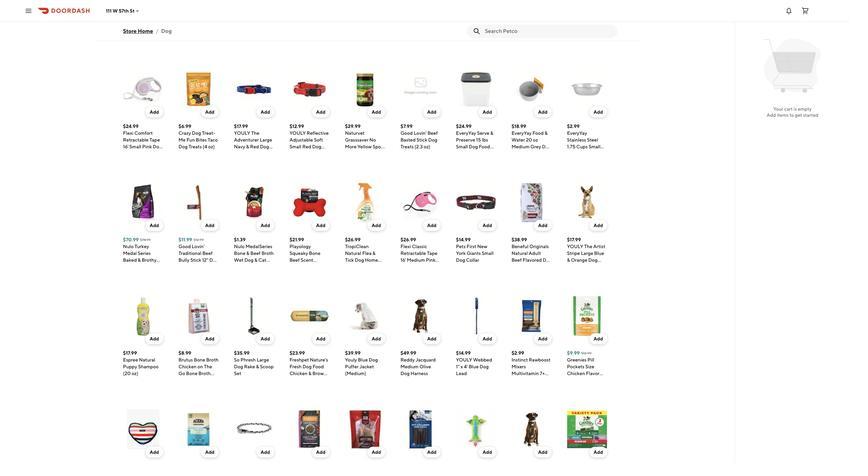 Task type: describe. For each thing, give the bounding box(es) containing it.
treat-
[[202, 130, 215, 136]]

/
[[156, 28, 159, 34]]

$14.99 youly webbed 1" x 4' blue dog lead
[[456, 350, 493, 376]]

$26.99 for flexi
[[401, 237, 416, 242]]

(32
[[358, 264, 365, 270]]

food inside $2.99 instinct rawboost mixers multivitamin 7+ dog food toppers (0.75 oz)
[[522, 378, 533, 383]]

with for small
[[136, 24, 146, 29]]

rawboost
[[529, 357, 551, 363]]

$24.99 everyyay serve & preserve 15 lbs small dog food storage
[[456, 124, 494, 156]]

store
[[123, 28, 137, 34]]

add for brutus bone broth chicken on the go bone broth dog treats (8 oz x 5 ct) image
[[205, 336, 215, 342]]

get
[[796, 112, 803, 118]]

1.75
[[567, 144, 576, 149]]

& inside $23.99 freshpet nature's fresh dog food chicken & brown rice (5 lb)
[[309, 371, 312, 376]]

add for the everyyay food & water 20 oz medium grey dog crock image
[[539, 109, 548, 115]]

flea
[[362, 251, 372, 256]]

everyyay food & water 20 oz medium grey dog crock image
[[512, 69, 552, 109]]

rice inside $23.99 freshpet nature's fresh dog food chicken & brown rice (5 lb)
[[290, 378, 299, 383]]

go
[[179, 371, 185, 376]]

$12.99 inside "$11.99 $12.99 good lovin' traditional beef bully stick 12" dog chews (0.88 oz)"
[[194, 238, 204, 242]]

acana regionals wild atlantic grain-free dry dog food (4.5 lb) image
[[179, 410, 219, 450]]

dog inside the fieldcrest farms nothin' to hide chicken collagen based knotted bones 9" dog treats (7 oz)
[[199, 44, 208, 50]]

dog inside $24.99 everyyay serve & preserve 15 lbs small dog food storage
[[469, 144, 478, 149]]

$24.99 for flexi
[[123, 124, 139, 129]]

bowl
[[578, 151, 588, 156]]

empty
[[798, 106, 812, 112]]

oz) inside $2.99 instinct rawboost mixers multivitamin 7+ dog food toppers (0.75 oz)
[[524, 384, 531, 390]]

b.f.f. roll the dice with chicken breast & rice in broth fun size meals! wet dog food (2.75 oz)
[[401, 17, 440, 56]]

oz) inside $7.99 good lovin' beef basted stick dog treats (2.3 oz)
[[424, 144, 431, 149]]

dog inside good lovin' traditional porky slices dog chews (24oz)
[[248, 31, 257, 36]]

tape for classic
[[427, 251, 438, 256]]

$2.99 for $2.99 everyyay stainless steel 1.75 cups small dog bowl
[[567, 124, 580, 129]]

brutus
[[179, 357, 193, 363]]

bone inside the $21.99 playology squeaky bone beef scent medium dog toy
[[309, 251, 321, 256]]

wilderness
[[290, 24, 314, 29]]

dog inside $38.99 beneful originals natural adult beef flavored dry dog food (36 lb)
[[512, 264, 521, 270]]

oz) inside $26.99 tropiclean natural flea & tick dog home spray (32 oz)
[[366, 264, 373, 270]]

add for the youly the artist stripe large blue & orange dog collar image
[[594, 223, 603, 228]]

lovin' inside $7.99 good lovin' beef basted stick dog treats (2.3 oz)
[[414, 130, 427, 136]]

0 horizontal spatial home
[[138, 28, 153, 34]]

add for the nulo medalseries bone & beef broth wet dog & cat food (2 oz) image at the left
[[261, 223, 270, 228]]

instinct rawboost mixers multivitamin 7+ dog food toppers (0.75 oz) image
[[512, 296, 552, 336]]

oz) inside the fieldcrest farms nothin' to hide chicken collagen based knotted bones 9" dog treats (7 oz)
[[198, 51, 204, 56]]

greenies dental regular dog treats variety pack (36 ct) image
[[567, 410, 608, 450]]

red inside $17.99 youly the adventurer large navy & red dog collar
[[250, 144, 259, 149]]

1"
[[456, 364, 460, 369]]

treats inside $9.99 $16.99 greenies pill pockets size chicken flavor dog treats (7.9 oz)
[[578, 378, 591, 383]]

medim
[[582, 31, 598, 36]]

$7.99 good lovin' beef basted stick dog treats (2.3 oz)
[[401, 124, 438, 149]]

good lovin' for medium & large dog chews variety pack (11.2 oz x 7 ct) image
[[345, 410, 385, 450]]

everyyay comfort chain 20" x 3 mm black dog collar image
[[234, 410, 274, 450]]

dog inside $17.99 youly the adventurer large navy & red dog collar
[[260, 144, 269, 149]]

oz) inside himalayan dog chew peanut butter medim dog treats (2.3 oz)
[[601, 37, 607, 43]]

add for reddy jacquard large olive dog harness image at the bottom right of page
[[539, 450, 548, 455]]

dog inside b.f.f. roll the dice with chicken breast & rice in broth fun size meals! wet dog food (2.75 oz)
[[427, 44, 436, 50]]

artist
[[594, 244, 606, 249]]

treats inside $8.99 brutus bone broth chicken on the go bone broth dog treats (8 oz x 5 ct)
[[189, 378, 202, 383]]

flexi comfort retractable tape 16' small pink dog leash image
[[123, 69, 163, 109]]

reflective
[[307, 130, 329, 136]]

chicken inside $8.99 brutus bone broth chicken on the go bone broth dog treats (8 oz x 5 ct)
[[179, 364, 197, 369]]

collar inside $17.99 youly the artist stripe large blue & orange dog collar
[[567, 264, 580, 270]]

freshpet
[[290, 357, 309, 363]]

small inside $14.99 pets first new york giants small dog collar
[[482, 251, 494, 256]]

spray
[[345, 264, 358, 270]]

$2.99 for $2.99 instinct rawboost mixers multivitamin 7+ dog food toppers (0.75 oz)
[[512, 350, 525, 356]]

lovin' inside good lovin' traditional porky slices dog chews (24oz)
[[247, 17, 260, 22]]

add for nulo turkey medal series baked & brothy dry puppy dog food (20.75 lb) image
[[150, 223, 159, 228]]

lovin' inside "$11.99 $12.99 good lovin' traditional beef bully stick 12" dog chews (0.88 oz)"
[[192, 244, 205, 249]]

dry inside $38.99 beneful originals natural adult beef flavored dry dog food (36 lb)
[[543, 257, 551, 263]]

chicken inside $23.99 freshpet nature's fresh dog food chicken & brown rice (5 lb)
[[290, 371, 308, 376]]

home inside $26.99 tropiclean natural flea & tick dog home spray (32 oz)
[[365, 257, 378, 263]]

food inside $24.99 everyyay serve & preserve 15 lbs small dog food storage
[[479, 144, 490, 149]]

flexi classic retractable tape 16' medium pink dog leash image
[[401, 183, 441, 223]]

add for good lovin' traditional beef bully stick 12" dog chews (0.88 oz) "image"
[[205, 223, 215, 228]]

beef inside $7.99 good lovin' beef basted stick dog treats (2.3 oz)
[[428, 130, 438, 136]]

natural inside $17.99 espree natural puppy shampoo (20 oz)
[[139, 357, 155, 363]]

(7
[[193, 51, 197, 56]]

$7.99
[[401, 124, 413, 129]]

oz inside $18.99 everyyay food & water 20 oz medium grey dog crock
[[533, 137, 538, 143]]

dog inside $1.39 nulo medalseries bone & beef broth wet dog & cat food (2 oz)
[[245, 257, 254, 263]]

lbs
[[482, 137, 488, 143]]

pets first new york giants small dog collar image
[[456, 183, 496, 223]]

dog inside "$11.99 $12.99 good lovin' traditional beef bully stick 12" dog chews (0.88 oz)"
[[210, 257, 219, 263]]

treats inside $7.99 good lovin' beef basted stick dog treats (2.3 oz)
[[401, 144, 414, 149]]

oz) inside $9.99 $16.99 greenies pill pockets size chicken flavor dog treats (7.9 oz)
[[600, 378, 607, 383]]

fresh
[[290, 364, 302, 369]]

broth inside $1.39 nulo medalseries bone & beef broth wet dog & cat food (2 oz)
[[262, 251, 274, 256]]

7+
[[540, 371, 545, 376]]

& inside $17.99 youly the artist stripe large blue & orange dog collar
[[567, 257, 571, 263]]

slices
[[234, 31, 247, 36]]

himalayan dog chew peanut butter medim dog treats (2.3 oz)
[[567, 17, 607, 43]]

tape for comfort
[[150, 137, 160, 143]]

water
[[512, 137, 525, 143]]

16' for small
[[123, 144, 129, 149]]

toy inside kong tugga wubba small dog toy
[[456, 31, 464, 36]]

(20.75
[[135, 271, 149, 276]]

add for good lovin' for medium & large dog chews variety pack (11.2 oz x 7 ct) image
[[372, 450, 381, 455]]

retractable for comfort
[[123, 137, 149, 143]]

instinct
[[512, 357, 528, 363]]

20
[[526, 137, 532, 143]]

$14.99 for pets
[[456, 237, 471, 242]]

dog inside $2.99 instinct rawboost mixers multivitamin 7+ dog food toppers (0.75 oz)
[[512, 378, 521, 383]]

with for &
[[412, 24, 421, 29]]

$17.99 for $17.99 espree natural puppy shampoo (20 oz)
[[123, 350, 137, 356]]

cart
[[785, 106, 793, 112]]

food inside blue buffalo wilderness high protein natural dog food senior turkey & chicken grill (12.5 oz)
[[300, 37, 311, 43]]

nulo inside $70.99 $74.99 nulo turkey medal series baked & brothy dry puppy dog food (20.75 lb)
[[123, 244, 134, 249]]

scoop
[[260, 364, 274, 369]]

$9.99 $16.99 greenies pill pockets size chicken flavor dog treats (7.9 oz)
[[567, 350, 607, 383]]

youly for youly the adventurer large navy & red dog collar
[[234, 130, 250, 136]]

add for "instinct rawboost mixers multivitamin 7+ dog food toppers (0.75 oz)" image
[[539, 336, 548, 342]]

youly blue dog puffer jacket (medium) image
[[345, 296, 385, 336]]

farms
[[201, 17, 214, 22]]

the for artist
[[585, 244, 593, 249]]

111 w 57th st
[[106, 8, 135, 13]]

$2.99 everyyay stainless steel 1.75 cups small dog bowl
[[567, 124, 601, 156]]

flavor
[[586, 371, 600, 376]]

chicken inside $9.99 $16.99 greenies pill pockets size chicken flavor dog treats (7.9 oz)
[[567, 371, 585, 376]]

$6.99
[[179, 124, 191, 129]]

reusable
[[512, 24, 532, 29]]

red inside $12.99 youly reflective adjustable soft small red dog collar
[[303, 144, 311, 149]]

add for flexi comfort retractable tape 16' small pink dog leash image
[[150, 109, 159, 115]]

traditional inside "$11.99 $12.99 good lovin' traditional beef bully stick 12" dog chews (0.88 oz)"
[[179, 251, 202, 256]]

kate spade new york heart chew medium dog toy image
[[123, 410, 163, 450]]

storage
[[456, 151, 473, 156]]

nulo turkey medal series baked & brothy dry puppy dog food (20.75 lb) image
[[123, 183, 163, 223]]

$17.99 for $17.99 youly the artist stripe large blue & orange dog collar
[[567, 237, 581, 242]]

to inside the fieldcrest farms nothin' to hide chicken collagen based knotted bones 9" dog treats (7 oz)
[[196, 24, 200, 29]]

flexi for flexi comfort retractable tape 16' small pink dog leash
[[123, 130, 134, 136]]

tropiclean
[[345, 244, 369, 249]]

& inside $35.99 so phresh large dog rake & scoop set
[[256, 364, 259, 369]]

greenies
[[567, 357, 587, 363]]

add for everyyay stainless steel 1.75 cups small dog bowl image
[[594, 109, 603, 115]]

adjustable
[[290, 137, 313, 143]]

broth inside b.f.f. roll the dice with chicken breast & rice in broth fun size meals! wet dog food (2.75 oz)
[[401, 37, 413, 43]]

add for greenies pill pockets size chicken flavor dog treats (7.9 oz) image
[[594, 336, 603, 342]]

dog inside $8.99 brutus bone broth chicken on the go bone broth dog treats (8 oz x 5 ct)
[[179, 378, 188, 383]]

(4
[[203, 144, 207, 149]]

lb) inside hill's science diet adult advanced fitness small bites lamb meal dry dog food (4.5 lb)
[[345, 51, 351, 56]]

add for crazy dog treat-me fun bites taco dog treats (4 oz) image
[[205, 109, 215, 115]]

$18.99 everyyay food & water 20 oz medium grey dog crock
[[512, 124, 552, 156]]

small inside kong tugga wubba small dog toy
[[473, 24, 485, 29]]

111
[[106, 8, 112, 13]]

add for kate spade new york heart chew medium dog toy image
[[150, 450, 159, 455]]

$26.99 for tropiclean
[[345, 237, 361, 242]]

$6.99 crazy dog treat- me fun bites taco dog treats (4 oz)
[[179, 124, 218, 149]]

& inside blue buffalo wilderness high protein natural dog food senior turkey & chicken grill (12.5 oz)
[[305, 44, 308, 50]]

everyyay for $24.99
[[456, 130, 476, 136]]

(4.5
[[376, 44, 385, 50]]

youly for youly the artist stripe large blue & orange dog collar
[[567, 244, 584, 249]]

grill
[[290, 51, 299, 56]]

greenies pill pockets size chicken flavor dog treats (7.9 oz) image
[[567, 296, 608, 336]]

$2.99 instinct rawboost mixers multivitamin 7+ dog food toppers (0.75 oz)
[[512, 350, 551, 390]]

111 w 57th st button
[[106, 8, 140, 13]]

navy
[[234, 144, 245, 149]]

youly the artist stripe large blue & orange dog collar image
[[567, 183, 608, 223]]

lamb inside hill's science diet adult advanced fitness small bites lamb meal dry dog food (4.5 lb)
[[357, 37, 369, 43]]

bone up on
[[194, 357, 205, 363]]

store home link
[[123, 24, 153, 38]]

classic
[[412, 244, 427, 249]]

dog inside $26.99 tropiclean natural flea & tick dog home spray (32 oz)
[[355, 257, 364, 263]]

$24.99 for everyyay
[[456, 124, 472, 129]]

$14.99 for youly
[[456, 350, 471, 356]]

dog inside $49.99 reddy jacquard medium olive dog harness
[[401, 371, 410, 376]]

empty retail cart image
[[761, 34, 825, 98]]

chicken inside b.f.f. roll the dice with chicken breast & rice in broth fun size meals! wet dog food (2.75 oz)
[[422, 24, 440, 29]]

roll
[[414, 17, 422, 22]]

(20
[[123, 371, 131, 376]]

diet
[[375, 17, 384, 22]]

x inside $8.99 brutus bone broth chicken on the go bone broth dog treats (8 oz x 5 ct)
[[214, 378, 217, 383]]

hill's science diet adult advanced fitness small bites lamb meal dry dog food (4.5 lb)
[[345, 17, 385, 56]]

godog playclean skinny dragon plush small dog toy image
[[456, 410, 496, 450]]

the for adventurer
[[251, 130, 260, 136]]

(8
[[203, 378, 207, 383]]

$39.99 youly blue dog puffer jacket (medium)
[[345, 350, 378, 376]]

(7.9
[[592, 378, 599, 383]]

treats inside the fieldcrest farms nothin' to hide chicken collagen based knotted bones 9" dog treats (7 oz)
[[179, 51, 192, 56]]

add for acana regionals wild atlantic grain-free dry dog food (4.5 lb) image
[[205, 450, 215, 455]]

senior
[[312, 37, 326, 43]]

$21.99
[[290, 237, 304, 242]]

oz inside $8.99 brutus bone broth chicken on the go bone broth dog treats (8 oz x 5 ct)
[[208, 378, 213, 383]]

rice inside b.f.f. roll the dice with chicken breast & rice in broth fun size meals! wet dog food (2.75 oz)
[[420, 31, 429, 36]]

add for godog playclean skinny dragon plush small dog toy image
[[483, 450, 492, 455]]

pink for small
[[142, 144, 152, 149]]

$26.99 tropiclean natural flea & tick dog home spray (32 oz)
[[345, 237, 378, 270]]

first
[[467, 244, 477, 249]]

st
[[130, 8, 135, 13]]

jacquard
[[416, 357, 436, 363]]

crock
[[512, 151, 525, 156]]

$29.99
[[345, 124, 361, 129]]

traditional inside good lovin' traditional porky slices dog chews (24oz)
[[234, 24, 257, 29]]

size inside b.f.f. roll the dice with chicken breast & rice in broth fun size meals! wet dog food (2.75 oz)
[[423, 37, 432, 43]]

chicken inside the fieldcrest farms nothin' to hide chicken collagen based knotted bones 9" dog treats (7 oz)
[[179, 31, 197, 36]]

(12.5
[[300, 51, 310, 56]]

small inside the $24.99 flexi comfort retractable tape 16' small pink dog leash
[[130, 144, 141, 149]]

$12.99 youly reflective adjustable soft small red dog collar
[[290, 124, 329, 156]]

collar inside $17.99 youly the adventurer large navy & red dog collar
[[234, 151, 247, 156]]

lb) inside $38.99 beneful originals natural adult beef flavored dry dog food (36 lb)
[[542, 264, 548, 270]]

small inside $12.99 youly reflective adjustable soft small red dog collar
[[290, 144, 302, 149]]

everyyay stainless steel 1.75 cups small dog bowl image
[[567, 69, 608, 109]]

12" inside "$11.99 $12.99 good lovin' traditional beef bully stick 12" dog chews (0.88 oz)"
[[202, 257, 209, 263]]

8-
[[525, 31, 530, 36]]

lb) inside $70.99 $74.99 nulo turkey medal series baked & brothy dry puppy dog food (20.75 lb)
[[150, 271, 156, 276]]

so phresh large dog rake & scoop set image
[[234, 296, 274, 336]]

dog inside the poochpad reusable extra small 8-12" dog wrap
[[537, 31, 546, 36]]

medalseries
[[246, 244, 272, 249]]

set
[[234, 371, 241, 376]]

beef for $38.99 beneful originals natural adult beef flavored dry dog food (36 lb)
[[512, 257, 522, 263]]

large inside $17.99 youly the artist stripe large blue & orange dog collar
[[581, 251, 594, 256]]

espree natural puppy shampoo (20 oz) image
[[123, 296, 163, 336]]

(0.75
[[512, 384, 524, 390]]

(medium)
[[345, 371, 367, 376]]

buffalo
[[301, 17, 316, 22]]

12" inside the poochpad reusable extra small 8-12" dog wrap
[[530, 31, 536, 36]]

barkworthies 95% collagen beef sticks dog treats 6" (3 ct) image
[[401, 410, 441, 450]]

add for greenies dental regular dog treats variety pack (36 ct) image
[[594, 450, 603, 455]]

add for playology squeaky bone beef scent medium dog toy image
[[316, 223, 326, 228]]

youly webbed 1" x 4' blue dog lead image
[[456, 296, 496, 336]]

oz) inside "$11.99 $12.99 good lovin' traditional beef bully stick 12" dog chews (0.88 oz)"
[[207, 264, 214, 270]]

store home / dog
[[123, 28, 172, 34]]

& inside $24.99 everyyay serve & preserve 15 lbs small dog food storage
[[491, 130, 494, 136]]

$70.99
[[123, 237, 139, 242]]

blue inside the $14.99 youly webbed 1" x 4' blue dog lead
[[469, 364, 479, 369]]

medium inside $26.99 flexi classic retractable tape 16' medium pink dog leash
[[407, 257, 425, 263]]

the inside $8.99 brutus bone broth chicken on the go bone broth dog treats (8 oz x 5 ct)
[[204, 364, 212, 369]]



Task type: locate. For each thing, give the bounding box(es) containing it.
5
[[179, 384, 182, 390]]

nulo down $1.39
[[234, 244, 245, 249]]

2 vertical spatial large
[[257, 357, 269, 363]]

add for the youly blue dog puffer jacket (medium) image at the left
[[372, 336, 381, 342]]

1 vertical spatial retractable
[[401, 251, 426, 256]]

2 horizontal spatial $17.99
[[567, 237, 581, 242]]

(2.75
[[413, 51, 424, 56]]

1 $14.99 from the top
[[456, 237, 471, 242]]

$17.99 inside $17.99 youly the artist stripe large blue & orange dog collar
[[567, 237, 581, 242]]

large right adventurer
[[260, 137, 272, 143]]

scent
[[301, 257, 313, 263]]

$26.99 up classic
[[401, 237, 416, 242]]

(2.3 for stick
[[415, 144, 423, 149]]

add for youly reflective adjustable soft small red dog collar image
[[316, 109, 326, 115]]

dog inside $14.99 pets first new york giants small dog collar
[[456, 257, 466, 263]]

chews down bully
[[179, 264, 193, 270]]

oz right (8
[[208, 378, 213, 383]]

2 horizontal spatial good
[[401, 130, 413, 136]]

good lovin' traditional beef bully stick 12" dog chews (0.88 oz) image
[[179, 183, 219, 223]]

add for instinct raw boost small breed grain-free recipe dry dog food with real beef (4 lb) image
[[316, 450, 326, 455]]

$39.99
[[345, 350, 361, 356]]

catnip
[[146, 24, 161, 29]]

food down 'meals!'
[[401, 51, 412, 56]]

traditional up slices
[[234, 24, 257, 29]]

0 horizontal spatial good
[[179, 244, 191, 249]]

youly up stripe
[[567, 244, 584, 249]]

stick inside "$11.99 $12.99 good lovin' traditional beef bully stick 12" dog chews (0.88 oz)"
[[191, 257, 201, 263]]

0 vertical spatial home
[[138, 28, 153, 34]]

0 horizontal spatial $26.99
[[345, 237, 361, 242]]

$35.99
[[234, 350, 250, 356]]

natural up shampoo
[[139, 357, 155, 363]]

red
[[250, 144, 259, 149], [303, 144, 311, 149]]

0 horizontal spatial to
[[196, 24, 200, 29]]

0 vertical spatial chews
[[258, 31, 272, 36]]

treats left (4
[[189, 144, 202, 149]]

0 vertical spatial wet
[[416, 44, 426, 50]]

2 everyyay from the left
[[512, 130, 532, 136]]

wet inside b.f.f. roll the dice with chicken breast & rice in broth fun size meals! wet dog food (2.75 oz)
[[416, 44, 426, 50]]

with down roll
[[412, 24, 421, 29]]

fieldcrest farms nothin' to hide chicken collagen based knotted bones 9" dog treats (7 oz)
[[179, 17, 217, 56]]

1 horizontal spatial turkey
[[290, 44, 304, 50]]

0 vertical spatial lamb
[[143, 17, 155, 22]]

toy
[[152, 31, 159, 36], [456, 31, 464, 36], [319, 264, 326, 270]]

with down the multipet
[[136, 24, 146, 29]]

food inside $23.99 freshpet nature's fresh dog food chicken & brown rice (5 lb)
[[313, 364, 324, 369]]

0 horizontal spatial toy
[[152, 31, 159, 36]]

(24oz)
[[234, 37, 248, 43]]

$26.99 inside $26.99 flexi classic retractable tape 16' medium pink dog leash
[[401, 237, 416, 242]]

peanut
[[581, 24, 597, 29]]

1 vertical spatial bites
[[196, 137, 207, 143]]

1 horizontal spatial (2.3
[[592, 37, 600, 43]]

0 horizontal spatial the
[[204, 364, 212, 369]]

youly the adventurer large navy & red dog collar image
[[234, 69, 274, 109]]

traditional up bully
[[179, 251, 202, 256]]

add for reddy jacquard medium olive dog harness image
[[427, 336, 437, 342]]

medium down reddy
[[401, 364, 419, 369]]

notification bell image
[[786, 7, 794, 15]]

fun inside $6.99 crazy dog treat- me fun bites taco dog treats (4 oz)
[[187, 137, 195, 143]]

flavored
[[523, 257, 542, 263]]

0 horizontal spatial $17.99
[[123, 350, 137, 356]]

to left the hide
[[196, 24, 200, 29]]

0 horizontal spatial size
[[423, 37, 432, 43]]

everyyay for $2.99
[[567, 130, 588, 136]]

1 vertical spatial home
[[365, 257, 378, 263]]

0 vertical spatial x
[[461, 364, 463, 369]]

0 vertical spatial oz
[[533, 137, 538, 143]]

0 vertical spatial lovin'
[[247, 17, 260, 22]]

food down the multivitamin
[[522, 378, 533, 383]]

lovin' up porky
[[247, 17, 260, 22]]

(2.3 inside himalayan dog chew peanut butter medim dog treats (2.3 oz)
[[592, 37, 600, 43]]

based
[[179, 37, 192, 43]]

natural inside blue buffalo wilderness high protein natural dog food senior turkey & chicken grill (12.5 oz)
[[307, 31, 323, 36]]

0 horizontal spatial with
[[136, 24, 146, 29]]

oz) inside blue buffalo wilderness high protein natural dog food senior turkey & chicken grill (12.5 oz)
[[311, 51, 318, 56]]

food down "protein"
[[300, 37, 311, 43]]

2 horizontal spatial the
[[585, 244, 593, 249]]

beef inside the $21.99 playology squeaky bone beef scent medium dog toy
[[290, 257, 300, 263]]

1 vertical spatial lovin'
[[414, 130, 427, 136]]

naturvet grasssaver no more yellow spots wafers plus enzymes dog chewable tablets (300 ct) image
[[345, 69, 385, 109]]

chicken down senior
[[309, 44, 327, 50]]

0 horizontal spatial oz
[[208, 378, 213, 383]]

everyyay for $18.99
[[512, 130, 532, 136]]

1 $24.99 from the left
[[123, 124, 139, 129]]

0 vertical spatial stick
[[417, 137, 428, 143]]

wubba
[[456, 24, 473, 29]]

medium inside $49.99 reddy jacquard medium olive dog harness
[[401, 364, 419, 369]]

puppy up (20.75 in the left of the page
[[132, 264, 146, 270]]

add button
[[146, 107, 163, 118], [146, 107, 163, 118], [201, 107, 219, 118], [201, 107, 219, 118], [257, 107, 274, 118], [257, 107, 274, 118], [312, 107, 330, 118], [312, 107, 330, 118], [368, 107, 385, 118], [368, 107, 385, 118], [423, 107, 441, 118], [423, 107, 441, 118], [479, 107, 496, 118], [479, 107, 496, 118], [534, 107, 552, 118], [534, 107, 552, 118], [590, 107, 608, 118], [590, 107, 608, 118], [146, 220, 163, 231], [146, 220, 163, 231], [201, 220, 219, 231], [201, 220, 219, 231], [257, 220, 274, 231], [257, 220, 274, 231], [312, 220, 330, 231], [312, 220, 330, 231], [368, 220, 385, 231], [368, 220, 385, 231], [423, 220, 441, 231], [423, 220, 441, 231], [479, 220, 496, 231], [479, 220, 496, 231], [534, 220, 552, 231], [534, 220, 552, 231], [590, 220, 608, 231], [590, 220, 608, 231], [146, 333, 163, 344], [146, 333, 163, 344], [201, 333, 219, 344], [201, 333, 219, 344], [257, 333, 274, 344], [257, 333, 274, 344], [312, 333, 330, 344], [312, 333, 330, 344], [368, 333, 385, 344], [368, 333, 385, 344], [423, 333, 441, 344], [423, 333, 441, 344], [479, 333, 496, 344], [479, 333, 496, 344], [534, 333, 552, 344], [534, 333, 552, 344], [590, 333, 608, 344], [590, 333, 608, 344], [146, 447, 163, 458], [146, 447, 163, 458], [201, 447, 219, 458], [201, 447, 219, 458], [257, 447, 274, 458], [257, 447, 274, 458], [312, 447, 330, 458], [312, 447, 330, 458], [368, 447, 385, 458], [368, 447, 385, 458], [423, 447, 441, 458], [423, 447, 441, 458], [479, 447, 496, 458], [479, 447, 496, 458], [534, 447, 552, 458], [534, 447, 552, 458], [590, 447, 608, 458], [590, 447, 608, 458]]

add for barkworthies 95% collagen beef sticks dog treats 6" (3 ct) image
[[427, 450, 437, 455]]

natural up the tick
[[345, 251, 362, 256]]

$1.39
[[234, 237, 246, 242]]

playology
[[290, 244, 311, 249]]

dog inside $23.99 freshpet nature's fresh dog food chicken & brown rice (5 lb)
[[303, 364, 312, 369]]

0 vertical spatial puppy
[[132, 264, 146, 270]]

add for the pets first new york giants small dog collar image
[[483, 223, 492, 228]]

beef inside $38.99 beneful originals natural adult beef flavored dry dog food (36 lb)
[[512, 257, 522, 263]]

blue up jacket
[[358, 357, 368, 363]]

1 nulo from the left
[[123, 244, 134, 249]]

medium down the water
[[512, 144, 530, 149]]

1 vertical spatial $14.99
[[456, 350, 471, 356]]

collar inside $12.99 youly reflective adjustable soft small red dog collar
[[290, 151, 303, 156]]

collar inside $14.99 pets first new york giants small dog collar
[[466, 257, 479, 263]]

0 vertical spatial 12"
[[530, 31, 536, 36]]

retractable for classic
[[401, 251, 426, 256]]

with inside $4.99 multipet lamb chop with catnip 4" small dog toy
[[136, 24, 146, 29]]

dry inside $70.99 $74.99 nulo turkey medal series baked & brothy dry puppy dog food (20.75 lb)
[[123, 264, 131, 270]]

2 vertical spatial dry
[[123, 264, 131, 270]]

1 horizontal spatial pink
[[426, 257, 436, 263]]

2 vertical spatial the
[[204, 364, 212, 369]]

1 horizontal spatial lovin'
[[247, 17, 260, 22]]

good lovin' traditional porky slices dog chews (24oz)
[[234, 17, 272, 43]]

fun up 'meals!'
[[414, 37, 422, 43]]

bone right go
[[186, 371, 198, 376]]

$17.99 up espree at bottom
[[123, 350, 137, 356]]

treats down medim
[[578, 37, 591, 43]]

food down meal
[[364, 44, 375, 50]]

small inside $4.99 multipet lamb chop with catnip 4" small dog toy
[[129, 31, 141, 36]]

reddy jacquard large olive dog harness image
[[512, 410, 552, 450]]

0 vertical spatial turkey
[[290, 44, 304, 50]]

lb)
[[345, 51, 351, 56], [542, 264, 548, 270], [150, 271, 156, 276], [306, 378, 312, 383]]

beef for $1.39 nulo medalseries bone & beef broth wet dog & cat food (2 oz)
[[251, 251, 261, 256]]

brown
[[313, 371, 327, 376]]

rice
[[420, 31, 429, 36], [290, 378, 299, 383]]

1 vertical spatial leash
[[411, 264, 424, 270]]

treats down bones
[[179, 51, 192, 56]]

dry inside hill's science diet adult advanced fitness small bites lamb meal dry dog food (4.5 lb)
[[345, 44, 353, 50]]

0 vertical spatial to
[[196, 24, 200, 29]]

tropiclean natural flea & tick dog home spray (32 oz) image
[[345, 183, 385, 223]]

collar
[[234, 151, 247, 156], [290, 151, 303, 156], [466, 257, 479, 263], [567, 264, 580, 270]]

2 nulo from the left
[[234, 244, 245, 249]]

0 horizontal spatial fun
[[187, 137, 195, 143]]

chicken down pockets
[[567, 371, 585, 376]]

stick
[[417, 137, 428, 143], [191, 257, 201, 263]]

turkey up series
[[135, 244, 149, 249]]

(2.3 for medim
[[592, 37, 600, 43]]

espree
[[123, 357, 138, 363]]

add for youly the adventurer large navy & red dog collar image
[[261, 109, 270, 115]]

basted
[[401, 137, 416, 143]]

16' inside $26.99 flexi classic retractable tape 16' medium pink dog leash
[[401, 257, 406, 263]]

series
[[138, 251, 151, 256]]

dog inside $18.99 everyyay food & water 20 oz medium grey dog crock
[[542, 144, 552, 149]]

1 vertical spatial oz
[[208, 378, 213, 383]]

dog inside kong tugga wubba small dog toy
[[486, 24, 495, 29]]

pets
[[456, 244, 466, 249]]

comfort
[[135, 130, 153, 136]]

to inside your cart is empty add items to get started
[[790, 112, 795, 118]]

new
[[478, 244, 488, 249]]

1 horizontal spatial everyyay
[[512, 130, 532, 136]]

1 vertical spatial large
[[581, 251, 594, 256]]

dry down the baked on the bottom left of page
[[123, 264, 131, 270]]

1 horizontal spatial fun
[[414, 37, 422, 43]]

crazy dog treat-me fun bites taco dog treats (4 oz) image
[[179, 69, 219, 109]]

1 vertical spatial adult
[[529, 251, 541, 256]]

rice left in
[[420, 31, 429, 36]]

0 items, open order cart image
[[802, 7, 810, 15]]

1 vertical spatial tape
[[427, 251, 438, 256]]

1 vertical spatial (2.3
[[415, 144, 423, 149]]

$2.99 inside $2.99 everyyay stainless steel 1.75 cups small dog bowl
[[567, 124, 580, 129]]

0 horizontal spatial chews
[[179, 264, 193, 270]]

good lovin' beef basted stick dog treats (2.3 oz) image
[[401, 69, 441, 109]]

red down 'adjustable'
[[303, 144, 311, 149]]

dry right flavored
[[543, 257, 551, 263]]

1 horizontal spatial $26.99
[[401, 237, 416, 242]]

0 vertical spatial traditional
[[234, 24, 257, 29]]

small inside the poochpad reusable extra small 8-12" dog wrap
[[512, 31, 524, 36]]

1 vertical spatial pink
[[426, 257, 436, 263]]

1 horizontal spatial 12"
[[530, 31, 536, 36]]

1 red from the left
[[250, 144, 259, 149]]

1 vertical spatial chews
[[179, 264, 193, 270]]

1 horizontal spatial adult
[[529, 251, 541, 256]]

$17.99 inside $17.99 youly the adventurer large navy & red dog collar
[[234, 124, 248, 129]]

&
[[416, 31, 419, 36], [305, 44, 308, 50], [491, 130, 494, 136], [545, 130, 548, 136], [246, 144, 249, 149], [247, 251, 250, 256], [373, 251, 376, 256], [138, 257, 141, 263], [255, 257, 258, 263], [567, 257, 571, 263], [256, 364, 259, 369], [309, 371, 312, 376]]

flexi inside the $24.99 flexi comfort retractable tape 16' small pink dog leash
[[123, 130, 134, 136]]

poochpad
[[512, 17, 534, 22]]

blue inside '$39.99 youly blue dog puffer jacket (medium)'
[[358, 357, 368, 363]]

$49.99 reddy jacquard medium olive dog harness
[[401, 350, 436, 376]]

retractable inside $26.99 flexi classic retractable tape 16' medium pink dog leash
[[401, 251, 426, 256]]

0 horizontal spatial nulo
[[123, 244, 134, 249]]

stick up (0.88
[[191, 257, 201, 263]]

0 vertical spatial good
[[234, 17, 246, 22]]

1 horizontal spatial size
[[586, 364, 595, 369]]

$12.99 right $11.99 at the bottom of the page
[[194, 238, 204, 242]]

open menu image
[[24, 7, 33, 15]]

0 horizontal spatial x
[[214, 378, 217, 383]]

16' for medium
[[401, 257, 406, 263]]

youly up adventurer
[[234, 130, 250, 136]]

(36
[[534, 264, 541, 270]]

add for everyyay comfort chain 20" x 3 mm black dog collar "image"
[[261, 450, 270, 455]]

1 horizontal spatial to
[[790, 112, 795, 118]]

treats down flavor
[[578, 378, 591, 383]]

$14.99 pets first new york giants small dog collar
[[456, 237, 494, 263]]

oz) inside $17.99 espree natural puppy shampoo (20 oz)
[[132, 371, 138, 376]]

home down flea
[[365, 257, 378, 263]]

leash inside the $24.99 flexi comfort retractable tape 16' small pink dog leash
[[123, 151, 136, 156]]

(2.3 down medim
[[592, 37, 600, 43]]

1 horizontal spatial flexi
[[401, 244, 411, 249]]

1 vertical spatial dry
[[543, 257, 551, 263]]

0 horizontal spatial red
[[250, 144, 259, 149]]

leash down comfort
[[123, 151, 136, 156]]

2 $14.99 from the top
[[456, 350, 471, 356]]

puppy down espree at bottom
[[123, 364, 137, 369]]

your cart is empty add items to get started
[[767, 106, 819, 118]]

$74.99
[[140, 238, 151, 242]]

dog inside the $14.99 youly webbed 1" x 4' blue dog lead
[[480, 364, 489, 369]]

chews inside good lovin' traditional porky slices dog chews (24oz)
[[258, 31, 272, 36]]

everyyay up preserve
[[456, 130, 476, 136]]

chicken down fresh
[[290, 371, 308, 376]]

0 vertical spatial tape
[[150, 137, 160, 143]]

lamb down fitness at the left top
[[357, 37, 369, 43]]

bone inside $1.39 nulo medalseries bone & beef broth wet dog & cat food (2 oz)
[[234, 251, 246, 256]]

0 vertical spatial size
[[423, 37, 432, 43]]

toy inside $4.99 multipet lamb chop with catnip 4" small dog toy
[[152, 31, 159, 36]]

$70.99 $74.99 nulo turkey medal series baked & brothy dry puppy dog food (20.75 lb)
[[123, 237, 157, 276]]

12" up (0.88
[[202, 257, 209, 263]]

2 with from the left
[[412, 24, 421, 29]]

0 horizontal spatial leash
[[123, 151, 136, 156]]

small down steel
[[589, 144, 601, 149]]

$26.99 flexi classic retractable tape 16' medium pink dog leash
[[401, 237, 438, 270]]

crazy
[[179, 130, 191, 136]]

himalayan
[[567, 17, 590, 22]]

toy down catnip
[[152, 31, 159, 36]]

turkey inside blue buffalo wilderness high protein natural dog food senior turkey & chicken grill (12.5 oz)
[[290, 44, 304, 50]]

lovin' up basted at the left of page
[[414, 130, 427, 136]]

turkey up the grill
[[290, 44, 304, 50]]

toy left spray
[[319, 264, 326, 270]]

bones
[[179, 44, 192, 50]]

good up slices
[[234, 17, 246, 22]]

lovin' down $11.99 at the bottom of the page
[[192, 244, 205, 249]]

add for freshpet nature's fresh dog food chicken & brown rice (5 lb) image
[[316, 336, 326, 342]]

1 horizontal spatial red
[[303, 144, 311, 149]]

1 vertical spatial wet
[[234, 257, 244, 263]]

treats inside himalayan dog chew peanut butter medim dog treats (2.3 oz)
[[578, 37, 591, 43]]

$24.99 inside the $24.99 flexi comfort retractable tape 16' small pink dog leash
[[123, 124, 139, 129]]

flexi left comfort
[[123, 130, 134, 136]]

chop
[[123, 24, 135, 29]]

16' inside the $24.99 flexi comfort retractable tape 16' small pink dog leash
[[123, 144, 129, 149]]

1 vertical spatial rice
[[290, 378, 299, 383]]

$17.99 up stripe
[[567, 237, 581, 242]]

0 horizontal spatial pink
[[142, 144, 152, 149]]

0 horizontal spatial 12"
[[202, 257, 209, 263]]

0 vertical spatial pink
[[142, 144, 152, 149]]

$17.99 youly the artist stripe large blue & orange dog collar
[[567, 237, 606, 270]]

natural inside $26.99 tropiclean natural flea & tick dog home spray (32 oz)
[[345, 251, 362, 256]]

leash inside $26.99 flexi classic retractable tape 16' medium pink dog leash
[[411, 264, 424, 270]]

pill
[[588, 357, 595, 363]]

small up storage
[[456, 144, 468, 149]]

items
[[777, 112, 789, 118]]

to
[[196, 24, 200, 29], [790, 112, 795, 118]]

$17.99 inside $17.99 espree natural puppy shampoo (20 oz)
[[123, 350, 137, 356]]

1 with from the left
[[136, 24, 146, 29]]

toy inside the $21.99 playology squeaky bone beef scent medium dog toy
[[319, 264, 326, 270]]

0 vertical spatial $14.99
[[456, 237, 471, 242]]

the right on
[[204, 364, 212, 369]]

x right 1" at the right bottom
[[461, 364, 463, 369]]

blue buffalo wilderness high protein natural dog food senior turkey & chicken grill (12.5 oz)
[[290, 17, 327, 56]]

1 horizontal spatial retractable
[[401, 251, 426, 256]]

beef for $11.99 $12.99 good lovin' traditional beef bully stick 12" dog chews (0.88 oz)
[[203, 251, 213, 256]]

$26.99 up tropiclean
[[345, 237, 361, 242]]

collar down 'adjustable'
[[290, 151, 303, 156]]

blue inside $17.99 youly the artist stripe large blue & orange dog collar
[[595, 251, 605, 256]]

lb) down fitness at the left top
[[345, 51, 351, 56]]

small down comfort
[[130, 144, 141, 149]]

the
[[251, 130, 260, 136], [585, 244, 593, 249], [204, 364, 212, 369]]

small down 'adjustable'
[[290, 144, 302, 149]]

small inside $24.99 everyyay serve & preserve 15 lbs small dog food storage
[[456, 144, 468, 149]]

pink for medium
[[426, 257, 436, 263]]

$16.99
[[582, 351, 592, 355]]

add for the 'good lovin' beef basted stick dog treats (2.3 oz)' image
[[427, 109, 437, 115]]

food left (2
[[234, 264, 245, 270]]

good down $7.99
[[401, 130, 413, 136]]

dog inside $12.99 youly reflective adjustable soft small red dog collar
[[312, 144, 322, 149]]

advanced
[[358, 24, 381, 29]]

add for espree natural puppy shampoo (20 oz) image
[[150, 336, 159, 342]]

add for naturvet grasssaver no more yellow spots wafers plus enzymes dog chewable tablets (300 ct) image
[[372, 109, 381, 115]]

0 vertical spatial retractable
[[123, 137, 149, 143]]

flexi left classic
[[401, 244, 411, 249]]

0 horizontal spatial rice
[[290, 378, 299, 383]]

me
[[179, 137, 186, 143]]

good inside "$11.99 $12.99 good lovin' traditional beef bully stick 12" dog chews (0.88 oz)"
[[179, 244, 191, 249]]

chicken inside blue buffalo wilderness high protein natural dog food senior turkey & chicken grill (12.5 oz)
[[309, 44, 327, 50]]

$17.99 espree natural puppy shampoo (20 oz)
[[123, 350, 159, 376]]

the
[[423, 17, 430, 22]]

add for youly webbed 1" x 4' blue dog lead image
[[483, 336, 492, 342]]

oz) inside b.f.f. roll the dice with chicken breast & rice in broth fun size meals! wet dog food (2.75 oz)
[[425, 51, 431, 56]]

collar down orange
[[567, 264, 580, 270]]

bully
[[179, 257, 190, 263]]

$17.99 for $17.99 youly the adventurer large navy & red dog collar
[[234, 124, 248, 129]]

0 vertical spatial (2.3
[[592, 37, 600, 43]]

2 red from the left
[[303, 144, 311, 149]]

collar down the "giants"
[[466, 257, 479, 263]]

small inside hill's science diet adult advanced fitness small bites lamb meal dry dog food (4.5 lb)
[[362, 31, 374, 36]]

everyyay serve & preserve 15 lbs small dog food storage image
[[456, 69, 496, 109]]

multipet
[[123, 17, 142, 22]]

youly up 'adjustable'
[[290, 130, 306, 136]]

0 vertical spatial the
[[251, 130, 260, 136]]

3 everyyay from the left
[[567, 130, 588, 136]]

medium down classic
[[407, 257, 425, 263]]

$2.99 up 'stainless' in the right top of the page
[[567, 124, 580, 129]]

wrap
[[512, 37, 524, 43]]

adult inside hill's science diet adult advanced fitness small bites lamb meal dry dog food (4.5 lb)
[[345, 24, 357, 29]]

1 vertical spatial turkey
[[135, 244, 149, 249]]

rake
[[244, 364, 255, 369]]

1 vertical spatial 16'
[[401, 257, 406, 263]]

1 horizontal spatial 16'
[[401, 257, 406, 263]]

stick inside $7.99 good lovin' beef basted stick dog treats (2.3 oz)
[[417, 137, 428, 143]]

small inside $2.99 everyyay stainless steel 1.75 cups small dog bowl
[[589, 144, 601, 149]]

1 vertical spatial $2.99
[[512, 350, 525, 356]]

good down $11.99 at the bottom of the page
[[179, 244, 191, 249]]

0 horizontal spatial $12.99
[[194, 238, 204, 242]]

2 horizontal spatial lovin'
[[414, 130, 427, 136]]

started
[[804, 112, 819, 118]]

dog
[[591, 17, 600, 22], [486, 24, 495, 29], [123, 25, 143, 38], [161, 28, 172, 34], [142, 31, 151, 36], [248, 31, 257, 36], [537, 31, 546, 36], [290, 37, 299, 43], [567, 37, 577, 43], [199, 44, 208, 50], [354, 44, 363, 50], [427, 44, 436, 50], [192, 130, 201, 136], [429, 137, 438, 143], [153, 144, 162, 149], [179, 144, 188, 149], [260, 144, 269, 149], [312, 144, 322, 149], [469, 144, 478, 149], [542, 144, 552, 149], [567, 151, 577, 156], [210, 257, 219, 263], [245, 257, 254, 263], [355, 257, 364, 263], [456, 257, 466, 263], [589, 257, 598, 263], [147, 264, 156, 270], [309, 264, 318, 270], [401, 264, 410, 270], [512, 264, 521, 270], [369, 357, 378, 363], [234, 364, 243, 369], [303, 364, 312, 369], [480, 364, 489, 369], [401, 371, 410, 376], [179, 378, 188, 383], [512, 378, 521, 383], [567, 378, 577, 383]]

1 vertical spatial $12.99
[[194, 238, 204, 242]]

1 horizontal spatial toy
[[319, 264, 326, 270]]

food down the baked on the bottom left of page
[[123, 271, 134, 276]]

1 horizontal spatial dry
[[345, 44, 353, 50]]

collagen
[[198, 31, 217, 36]]

stick right basted at the left of page
[[417, 137, 428, 143]]

food inside $18.99 everyyay food & water 20 oz medium grey dog crock
[[533, 130, 544, 136]]

0 horizontal spatial traditional
[[179, 251, 202, 256]]

$24.99 up preserve
[[456, 124, 472, 129]]

dog inside $35.99 so phresh large dog rake & scoop set
[[234, 364, 243, 369]]

bone up 'scent'
[[309, 251, 321, 256]]

1 horizontal spatial chews
[[258, 31, 272, 36]]

(2.3 down basted at the left of page
[[415, 144, 423, 149]]

instinct raw boost small breed grain-free recipe dry dog food with real beef (4 lb) image
[[290, 410, 330, 450]]

flexi for flexi classic retractable tape 16' medium pink dog leash
[[401, 244, 411, 249]]

0 horizontal spatial 16'
[[123, 144, 129, 149]]

1 $26.99 from the left
[[345, 237, 361, 242]]

flexi inside $26.99 flexi classic retractable tape 16' medium pink dog leash
[[401, 244, 411, 249]]

add for "so phresh large dog rake & scoop set" image
[[261, 336, 270, 342]]

large up scoop
[[257, 357, 269, 363]]

treats inside $6.99 crazy dog treat- me fun bites taco dog treats (4 oz)
[[189, 144, 202, 149]]

$17.99 up adventurer
[[234, 124, 248, 129]]

nulo inside $1.39 nulo medalseries bone & beef broth wet dog & cat food (2 oz)
[[234, 244, 245, 249]]

chew
[[567, 24, 580, 29]]

adult up flavored
[[529, 251, 541, 256]]

add for beneful originals natural adult beef flavored dry dog food (36 lb) image
[[539, 223, 548, 228]]

retractable down comfort
[[123, 137, 149, 143]]

dog inside '$39.99 youly blue dog puffer jacket (medium)'
[[369, 357, 378, 363]]

2 horizontal spatial toy
[[456, 31, 464, 36]]

$2.99 up instinct on the right bottom of the page
[[512, 350, 525, 356]]

beneful originals natural adult beef flavored dry dog food (36 lb) image
[[512, 183, 552, 223]]

webbed
[[474, 357, 493, 363]]

dog inside $70.99 $74.99 nulo turkey medal series baked & brothy dry puppy dog food (20.75 lb)
[[147, 264, 156, 270]]

0 horizontal spatial bites
[[196, 137, 207, 143]]

grey
[[531, 144, 542, 149]]

butter
[[567, 31, 581, 36]]

home
[[138, 28, 153, 34], [365, 257, 378, 263]]

dog inside $7.99 good lovin' beef basted stick dog treats (2.3 oz)
[[429, 137, 438, 143]]

1 horizontal spatial $17.99
[[234, 124, 248, 129]]

natural inside $38.99 beneful originals natural adult beef flavored dry dog food (36 lb)
[[512, 251, 528, 256]]

lb) right '(36'
[[542, 264, 548, 270]]

2 $26.99 from the left
[[401, 237, 416, 242]]

medium inside the $21.99 playology squeaky bone beef scent medium dog toy
[[290, 264, 308, 270]]

food down nature's
[[313, 364, 324, 369]]

knotted
[[193, 37, 211, 43]]

treats left (8
[[189, 378, 202, 383]]

everyyay down $18.99
[[512, 130, 532, 136]]

size down in
[[423, 37, 432, 43]]

youly for youly webbed 1" x 4' blue dog lead
[[456, 357, 473, 363]]

food inside $70.99 $74.99 nulo turkey medal series baked & brothy dry puppy dog food (20.75 lb)
[[123, 271, 134, 276]]

fun right me
[[187, 137, 195, 143]]

everyyay inside $18.99 everyyay food & water 20 oz medium grey dog crock
[[512, 130, 532, 136]]

to left get
[[790, 112, 795, 118]]

ct)
[[183, 384, 188, 390]]

leash for medium
[[411, 264, 424, 270]]

add for tropiclean natural flea & tick dog home spray (32 oz) image
[[372, 223, 381, 228]]

medium down 'scent'
[[290, 264, 308, 270]]

1 horizontal spatial $12.99
[[290, 124, 304, 129]]

toppers
[[534, 378, 551, 383]]

youly reflective adjustable soft small red dog collar image
[[290, 69, 330, 109]]

wet down $1.39
[[234, 257, 244, 263]]

rice left (5
[[290, 378, 299, 383]]

nulo medalseries bone & beef broth wet dog & cat food (2 oz) image
[[234, 183, 274, 223]]

freshpet nature's fresh dog food chicken & brown rice (5 lb) image
[[290, 296, 330, 336]]

wet up (2.75
[[416, 44, 426, 50]]

size inside $9.99 $16.99 greenies pill pockets size chicken flavor dog treats (7.9 oz)
[[586, 364, 595, 369]]

1 horizontal spatial $24.99
[[456, 124, 472, 129]]

small down tugga at the top
[[473, 24, 485, 29]]

12" down extra
[[530, 31, 536, 36]]

add for flexi classic retractable tape 16' medium pink dog leash image
[[427, 223, 437, 228]]

$14.99 up "4'"
[[456, 350, 471, 356]]

0 horizontal spatial $2.99
[[512, 350, 525, 356]]

food down flavored
[[522, 264, 533, 270]]

medal
[[123, 251, 137, 256]]

chews inside "$11.99 $12.99 good lovin' traditional beef bully stick 12" dog chews (0.88 oz)"
[[179, 264, 193, 270]]

add for the "everyyay serve & preserve 15 lbs small dog food storage" image
[[483, 109, 492, 115]]

0 horizontal spatial turkey
[[135, 244, 149, 249]]

nulo
[[123, 244, 134, 249], [234, 244, 245, 249]]

1 horizontal spatial with
[[412, 24, 421, 29]]

small down advanced
[[362, 31, 374, 36]]

leash for small
[[123, 151, 136, 156]]

lb) inside $23.99 freshpet nature's fresh dog food chicken & brown rice (5 lb)
[[306, 378, 312, 383]]

brutus bone broth chicken on the go bone broth dog treats (8 oz x 5 ct) image
[[179, 296, 219, 336]]

1 vertical spatial puppy
[[123, 364, 137, 369]]

16'
[[123, 144, 129, 149], [401, 257, 406, 263]]

dog inside blue buffalo wilderness high protein natural dog food senior turkey & chicken grill (12.5 oz)
[[290, 37, 299, 43]]

$38.99 beneful originals natural adult beef flavored dry dog food (36 lb)
[[512, 237, 551, 270]]

1 everyyay from the left
[[456, 130, 476, 136]]

$9.99
[[567, 350, 580, 356]]

$2.99
[[567, 124, 580, 129], [512, 350, 525, 356]]

youly for youly reflective adjustable soft small red dog collar
[[290, 130, 306, 136]]

food inside b.f.f. roll the dice with chicken breast & rice in broth fun size meals! wet dog food (2.75 oz)
[[401, 51, 412, 56]]

Search Petco search field
[[485, 28, 612, 35]]

fieldcrest
[[179, 17, 200, 22]]

2 vertical spatial good
[[179, 244, 191, 249]]

playology squeaky bone beef scent medium dog toy image
[[290, 183, 330, 223]]

puffer
[[345, 364, 359, 369]]

tape down classic
[[427, 251, 438, 256]]

1 horizontal spatial wet
[[416, 44, 426, 50]]

4"
[[123, 31, 128, 36]]

x
[[461, 364, 463, 369], [214, 378, 217, 383]]

0 vertical spatial adult
[[345, 24, 357, 29]]

2 $24.99 from the left
[[456, 124, 472, 129]]

reddy jacquard medium olive dog harness image
[[401, 296, 441, 336]]

$4.99 multipet lamb chop with catnip 4" small dog toy
[[123, 10, 161, 36]]



Task type: vqa. For each thing, say whether or not it's contained in the screenshot.


